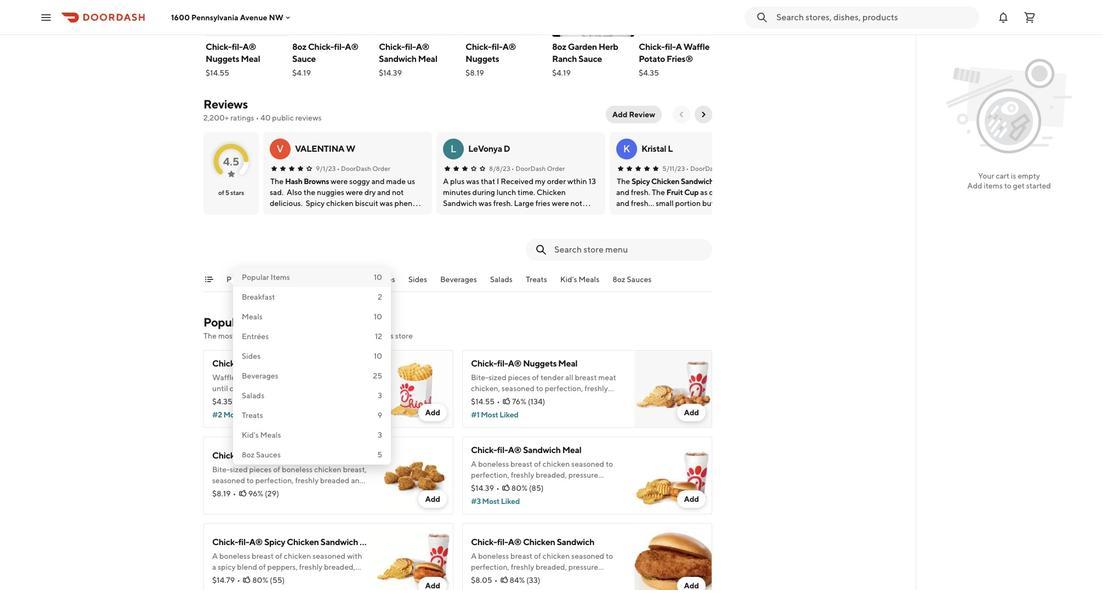 Task type: vqa. For each thing, say whether or not it's contained in the screenshot.
NEXT BUTTON OF CAROUSEL image corresponding to Support local businesses
no



Task type: describe. For each thing, give the bounding box(es) containing it.
items inside popular items the most commonly ordered items and dishes from this store
[[304, 332, 323, 341]]

this
[[381, 332, 394, 341]]

valentina
[[295, 144, 345, 154]]

chick-fil-a® nuggets meal image
[[635, 351, 713, 428]]

9
[[378, 411, 382, 420]]

(105)
[[266, 398, 285, 406]]

1600 pennsylvania avenue nw button
[[171, 13, 292, 22]]

8oz inside 8oz chick-fil-a® sauce $4.19
[[292, 42, 307, 52]]

breaded,
[[536, 471, 567, 480]]

0 horizontal spatial beverages
[[242, 372, 279, 381]]

8oz sauces button
[[613, 274, 652, 292]]

open menu image
[[39, 11, 53, 24]]

add review button
[[606, 106, 662, 123]]

add inside your cart is empty add items to get started
[[968, 182, 983, 190]]

chick- for chick-fil-a® nuggets $8.19
[[466, 42, 492, 52]]

seasoned inside chick-fil-a® sandwich meal a boneless breast of chicken seasoned to perfection, freshly breaded, pressure cooked in 100% refined peanut oil.
[[572, 460, 605, 469]]

show menu categories image
[[205, 275, 213, 284]]

fil- for chick-fil-a® sandwich meal $14.39
[[405, 42, 416, 52]]

#1
[[471, 411, 480, 420]]

• right 8/8/23
[[512, 165, 514, 173]]

fil- for chick-fil-a® nuggets $8.19
[[492, 42, 503, 52]]

ratings
[[230, 114, 254, 122]]

3 for kid's meals
[[378, 431, 382, 440]]

freshly inside chick-fil-a® sandwich meal a boneless breast of chicken seasoned to perfection, freshly breaded, pressure cooked in 100% refined peanut oil.
[[511, 471, 534, 480]]

inside.
[[319, 385, 341, 393]]

sprinkled
[[212, 395, 246, 404]]

fil- inside 8oz chick-fil-a® sauce $4.19
[[334, 42, 345, 52]]

sandwich inside spicy chicken sandwich fruit cup
[[681, 177, 714, 186]]

cooked inside chick-fil-a waffle potato fries® waffle-cut potatoes cooked in canola oil until crispy outside and tender inside. sprinkled with sea salt.
[[284, 374, 310, 382]]

review
[[629, 110, 656, 119]]

chick- for chick-fil-a® spicy chicken sandwich meal
[[212, 538, 238, 548]]

1 vertical spatial 5
[[377, 451, 382, 460]]

12
[[375, 332, 382, 341]]

public
[[272, 114, 294, 122]]

1 horizontal spatial $14.39
[[471, 484, 494, 493]]

Item Search search field
[[555, 244, 704, 256]]

#2 most liked
[[212, 411, 261, 420]]

dishes
[[340, 332, 362, 341]]

8oz inside button
[[613, 275, 626, 284]]

• doordash order for k
[[686, 165, 740, 173]]

#1 most liked
[[471, 411, 519, 420]]

cooked inside chick-fil-a® sandwich meal a boneless breast of chicken seasoned to perfection, freshly breaded, pressure cooked in 100% refined peanut oil.
[[471, 482, 497, 491]]

herb
[[599, 42, 618, 52]]

empty
[[1018, 172, 1041, 180]]

d
[[504, 144, 510, 154]]

nuggets for chick-fil-a® nuggets $8.19
[[466, 54, 499, 64]]

sea
[[264, 395, 277, 404]]

a® for chick-fil-a® chicken sandwich
[[508, 538, 522, 548]]

started
[[1027, 182, 1051, 190]]

to inside 'chick-fil-a® nuggets bite-sized pieces of boneless chicken breast, seasoned to perfection, freshly breaded and pressure cooked in 100% refined peanut oil. available with choice of dipping sauce.'
[[247, 477, 254, 485]]

reviews
[[296, 114, 322, 122]]

96%
[[248, 490, 263, 499]]

(29)
[[265, 490, 279, 499]]

meal for chick-fil-a® sandwich meal $14.39
[[418, 54, 438, 64]]

nw
[[269, 13, 283, 22]]

popular items the most commonly ordered items and dishes from this store
[[204, 315, 413, 341]]

chick-fil-a waffle potato fries® image
[[376, 351, 454, 428]]

• left 96%
[[233, 490, 236, 499]]

crispy
[[230, 385, 250, 393]]

chick-fil-a® chicken sandwich
[[471, 538, 595, 548]]

1 horizontal spatial $14.55
[[471, 398, 495, 406]]

• right $14.79 at left bottom
[[237, 577, 240, 585]]

$14.55 •
[[471, 398, 500, 406]]

outside
[[252, 385, 278, 393]]

nuggets for chick-fil-a® nuggets bite-sized pieces of boneless chicken breast, seasoned to perfection, freshly breaded and pressure cooked in 100% refined peanut oil. available with choice of dipping sauce.
[[264, 451, 298, 461]]

popular inside button
[[227, 275, 254, 284]]

in inside 'chick-fil-a® nuggets bite-sized pieces of boneless chicken breast, seasoned to perfection, freshly breaded and pressure cooked in 100% refined peanut oil. available with choice of dipping sauce.'
[[271, 488, 277, 496]]

$4.19 for 8oz chick-fil-a® sauce
[[292, 69, 311, 77]]

from
[[363, 332, 380, 341]]

chick-fil-a® sandwich meal a boneless breast of chicken seasoned to perfection, freshly breaded, pressure cooked in 100% refined peanut oil.
[[471, 445, 613, 491]]

fruit
[[667, 188, 683, 197]]

$8.19 •
[[212, 490, 236, 499]]

chicken for sandwich
[[543, 460, 570, 469]]

hash
[[285, 177, 303, 186]]

0 horizontal spatial chicken
[[287, 538, 319, 548]]

1 vertical spatial $8.19
[[212, 490, 231, 499]]

chick-fil-a® nuggets bite-sized pieces of boneless chicken breast, seasoned to perfection, freshly breaded and pressure cooked in 100% refined peanut oil. available with choice of dipping sauce.
[[212, 451, 367, 507]]

$4.35 •
[[212, 398, 238, 406]]

84% (33)
[[510, 577, 541, 585]]

cut
[[239, 374, 251, 382]]

$8.05
[[471, 577, 492, 585]]

waffle for chick-fil-a waffle potato fries® waffle-cut potatoes cooked in canola oil until crispy outside and tender inside. sprinkled with sea salt.
[[257, 359, 283, 369]]

82%
[[250, 398, 265, 406]]

fil- for chick-fil-a waffle potato fries® $4.35
[[665, 42, 676, 52]]

a® for chick-fil-a® sandwich meal $14.39
[[416, 42, 430, 52]]

ordered
[[275, 332, 303, 341]]

liked for a®
[[501, 498, 520, 506]]

chick-fil-a waffle potato fries® $4.35
[[639, 42, 710, 77]]

1 horizontal spatial l
[[668, 144, 673, 154]]

chick- for chick-fil-a® chicken sandwich
[[471, 538, 497, 548]]

10 for sides
[[374, 352, 382, 361]]

add review
[[613, 110, 656, 119]]

treats button
[[526, 274, 547, 292]]

a® for chick-fil-a® nuggets meal
[[508, 359, 522, 369]]

chick- for chick-fil-a waffle potato fries® waffle-cut potatoes cooked in canola oil until crispy outside and tender inside. sprinkled with sea salt.
[[212, 359, 238, 369]]

80% for chick-fil-a® spicy chicken sandwich meal
[[252, 577, 268, 585]]

chicken inside spicy chicken sandwich fruit cup
[[652, 177, 680, 186]]

entrées button
[[368, 274, 395, 292]]

in inside chick-fil-a® sandwich meal a boneless breast of chicken seasoned to perfection, freshly breaded, pressure cooked in 100% refined peanut oil.
[[499, 482, 505, 491]]

1 horizontal spatial chicken
[[523, 538, 555, 548]]

1 horizontal spatial beverages
[[440, 275, 477, 284]]

chick- for chick-fil-a® nuggets meal $14.55
[[206, 42, 232, 52]]

25
[[373, 372, 382, 381]]

kristal l
[[642, 144, 673, 154]]

1600
[[171, 13, 190, 22]]

perfection, inside chick-fil-a® sandwich meal a boneless breast of chicken seasoned to perfection, freshly breaded, pressure cooked in 100% refined peanut oil.
[[471, 471, 510, 480]]

80% (85)
[[512, 484, 544, 493]]

with inside chick-fil-a waffle potato fries® waffle-cut potatoes cooked in canola oil until crispy outside and tender inside. sprinkled with sea salt.
[[247, 395, 262, 404]]

fil- for chick-fil-a® nuggets bite-sized pieces of boneless chicken breast, seasoned to perfection, freshly breaded and pressure cooked in 100% refined peanut oil. available with choice of dipping sauce.
[[238, 451, 249, 461]]

pressure inside 'chick-fil-a® nuggets bite-sized pieces of boneless chicken breast, seasoned to perfection, freshly breaded and pressure cooked in 100% refined peanut oil. available with choice of dipping sauce.'
[[212, 488, 242, 496]]

chick-fil-a® nuggets image
[[376, 437, 454, 515]]

sauce.
[[324, 499, 346, 507]]

reviews link
[[204, 97, 248, 111]]

garden
[[568, 42, 597, 52]]

chick-fil-a waffle potato fries® waffle-cut potatoes cooked in canola oil until crispy outside and tender inside. sprinkled with sea salt.
[[212, 359, 353, 404]]

levonya d
[[468, 144, 510, 154]]

available
[[212, 499, 245, 507]]

1 horizontal spatial breakfast
[[288, 275, 321, 284]]

1 vertical spatial 8oz sauces
[[242, 451, 281, 460]]

potatoes
[[252, 374, 283, 382]]

a® inside 8oz chick-fil-a® sauce $4.19
[[345, 42, 359, 52]]

0 vertical spatial sides
[[409, 275, 427, 284]]

salads button
[[490, 274, 513, 292]]

chick- for chick-fil-a waffle potato fries® $4.35
[[639, 42, 665, 52]]

8oz inside 8oz garden herb ranch sauce $4.19
[[552, 42, 567, 52]]

pressure inside chick-fil-a® sandwich meal a boneless breast of chicken seasoned to perfection, freshly breaded, pressure cooked in 100% refined peanut oil.
[[569, 471, 598, 480]]

1 horizontal spatial 8oz sauces
[[613, 275, 652, 284]]

most
[[218, 332, 236, 341]]

$14.79 •
[[212, 577, 240, 585]]

chicken for nuggets
[[314, 466, 342, 474]]

#3 most liked
[[471, 498, 520, 506]]

• up #3 most liked at the left of the page
[[496, 484, 500, 493]]

fil- for chick-fil-a® sandwich meal a boneless breast of chicken seasoned to perfection, freshly breaded, pressure cooked in 100% refined peanut oil.
[[497, 445, 508, 456]]

0 horizontal spatial kid's
[[242, 431, 259, 440]]

bite-
[[212, 466, 230, 474]]

nuggets for chick-fil-a® nuggets meal $14.55
[[206, 54, 239, 64]]

• doordash order for l
[[512, 165, 565, 173]]

0 vertical spatial kid's meals
[[560, 275, 600, 284]]

80% for chick-fil-a® sandwich meal
[[512, 484, 528, 493]]

of 5 stars
[[218, 189, 244, 197]]

fil- for chick-fil-a waffle potato fries® waffle-cut potatoes cooked in canola oil until crispy outside and tender inside. sprinkled with sea salt.
[[238, 359, 249, 369]]

$14.39 •
[[471, 484, 500, 493]]

1 vertical spatial sides
[[242, 352, 261, 361]]

2
[[378, 293, 382, 302]]

pieces
[[249, 466, 272, 474]]

spicy chicken sandwich button
[[632, 176, 714, 187]]

notification bell image
[[997, 11, 1010, 24]]

refined inside 'chick-fil-a® nuggets bite-sized pieces of boneless chicken breast, seasoned to perfection, freshly breaded and pressure cooked in 100% refined peanut oil. available with choice of dipping sauce.'
[[300, 488, 325, 496]]

chick- for chick-fil-a® sandwich meal a boneless breast of chicken seasoned to perfection, freshly breaded, pressure cooked in 100% refined peanut oil.
[[471, 445, 497, 456]]

sauce for garden
[[579, 54, 602, 64]]

and inside popular items the most commonly ordered items and dishes from this store
[[325, 332, 338, 341]]

order for l
[[547, 165, 565, 173]]

chick-fil-a® spicy chicken sandwich meal
[[212, 538, 379, 548]]

kristal
[[642, 144, 667, 154]]

$14.55 inside 'chick-fil-a® nuggets meal $14.55'
[[206, 69, 229, 77]]

with inside 'chick-fil-a® nuggets bite-sized pieces of boneless chicken breast, seasoned to perfection, freshly breaded and pressure cooked in 100% refined peanut oil. available with choice of dipping sauce.'
[[246, 499, 261, 507]]

to inside your cart is empty add items to get started
[[1005, 182, 1012, 190]]

kid's meals button
[[560, 274, 600, 292]]

$14.39 inside chick-fil-a® sandwich meal $14.39
[[379, 69, 402, 77]]

a® for chick-fil-a® nuggets bite-sized pieces of boneless chicken breast, seasoned to perfection, freshly breaded and pressure cooked in 100% refined peanut oil. available with choice of dipping sauce.
[[249, 451, 263, 461]]

of right choice
[[288, 499, 295, 507]]

doordash for k
[[690, 165, 721, 173]]

ranch
[[552, 54, 577, 64]]

8/8/23
[[489, 165, 511, 173]]

sandwich inside chick-fil-a® sandwich meal a boneless breast of chicken seasoned to perfection, freshly breaded, pressure cooked in 100% refined peanut oil.
[[523, 445, 561, 456]]

1 vertical spatial spicy
[[264, 538, 285, 548]]

$14.79
[[212, 577, 235, 585]]

potato for chick-fil-a waffle potato fries® $4.35
[[639, 54, 665, 64]]

beverages button
[[440, 274, 477, 292]]

potato for chick-fil-a waffle potato fries® waffle-cut potatoes cooked in canola oil until crispy outside and tender inside. sprinkled with sea salt.
[[285, 359, 311, 369]]

items inside your cart is empty add items to get started
[[984, 182, 1003, 190]]



Task type: locate. For each thing, give the bounding box(es) containing it.
2 order from the left
[[547, 165, 565, 173]]

100% left (85)
[[507, 482, 526, 491]]

a inside chick-fil-a waffle potato fries® $4.35
[[676, 42, 682, 52]]

waffle inside chick-fil-a waffle potato fries® waffle-cut potatoes cooked in canola oil until crispy outside and tender inside. sprinkled with sea salt.
[[257, 359, 283, 369]]

1 horizontal spatial chicken
[[543, 460, 570, 469]]

peanut inside 'chick-fil-a® nuggets bite-sized pieces of boneless chicken breast, seasoned to perfection, freshly breaded and pressure cooked in 100% refined peanut oil. available with choice of dipping sauce.'
[[327, 488, 352, 496]]

your
[[979, 172, 995, 180]]

0 horizontal spatial items
[[304, 332, 323, 341]]

0 horizontal spatial entrées
[[242, 332, 269, 341]]

sauce for chick-
[[292, 54, 316, 64]]

add button for chick-fil-a® nuggets meal
[[678, 404, 706, 422]]

add inside add review button
[[613, 110, 628, 119]]

cooked up choice
[[244, 488, 270, 496]]

fruit cup button
[[667, 187, 699, 198]]

with down the outside
[[247, 395, 262, 404]]

reviews
[[204, 97, 248, 111]]

peanut
[[554, 482, 579, 491], [327, 488, 352, 496]]

seasoned inside 'chick-fil-a® nuggets bite-sized pieces of boneless chicken breast, seasoned to perfection, freshly breaded and pressure cooked in 100% refined peanut oil. available with choice of dipping sauce.'
[[212, 477, 245, 485]]

spicy
[[632, 177, 650, 186], [264, 538, 285, 548]]

fries® for chick-fil-a waffle potato fries® waffle-cut potatoes cooked in canola oil until crispy outside and tender inside. sprinkled with sea salt.
[[312, 359, 339, 369]]

0 vertical spatial salads
[[490, 275, 513, 284]]

and inside 'chick-fil-a® nuggets bite-sized pieces of boneless chicken breast, seasoned to perfection, freshly breaded and pressure cooked in 100% refined peanut oil. available with choice of dipping sauce.'
[[351, 477, 364, 485]]

• right 9/1/23
[[337, 165, 340, 173]]

doordash for l
[[516, 165, 546, 173]]

beverages up the outside
[[242, 372, 279, 381]]

0 horizontal spatial potato
[[285, 359, 311, 369]]

fries® inside chick-fil-a waffle potato fries® waffle-cut potatoes cooked in canola oil until crispy outside and tender inside. sprinkled with sea salt.
[[312, 359, 339, 369]]

order for k
[[722, 165, 740, 173]]

76%
[[512, 398, 527, 406]]

1 10 from the top
[[374, 273, 382, 282]]

1 horizontal spatial doordash
[[516, 165, 546, 173]]

chick-fil-a® nuggets $8.19
[[466, 42, 516, 77]]

spicy inside spicy chicken sandwich fruit cup
[[632, 177, 650, 186]]

potato inside chick-fil-a waffle potato fries® waffle-cut potatoes cooked in canola oil until crispy outside and tender inside. sprinkled with sea salt.
[[285, 359, 311, 369]]

8oz sauces up pieces
[[242, 451, 281, 460]]

10 up 12
[[374, 313, 382, 321]]

chick- inside chick-fil-a waffle potato fries® waffle-cut potatoes cooked in canola oil until crispy outside and tender inside. sprinkled with sea salt.
[[212, 359, 238, 369]]

1 horizontal spatial entrées
[[368, 275, 395, 284]]

chicken up the breaded
[[314, 466, 342, 474]]

80% (55)
[[252, 577, 285, 585]]

is
[[1011, 172, 1017, 180]]

kid's
[[560, 275, 577, 284], [242, 431, 259, 440]]

perfection, up $14.39 •
[[471, 471, 510, 480]]

8oz sauces
[[613, 275, 652, 284], [242, 451, 281, 460]]

1 vertical spatial meals
[[242, 313, 263, 321]]

fil- inside chick-fil-a® nuggets $8.19
[[492, 42, 503, 52]]

1 vertical spatial seasoned
[[212, 477, 245, 485]]

chicken up fruit
[[652, 177, 680, 186]]

doordash
[[341, 165, 371, 173], [516, 165, 546, 173], [690, 165, 721, 173]]

perfection, inside 'chick-fil-a® nuggets bite-sized pieces of boneless chicken breast, seasoned to perfection, freshly breaded and pressure cooked in 100% refined peanut oil. available with choice of dipping sauce.'
[[255, 477, 294, 485]]

1 horizontal spatial in
[[312, 374, 318, 382]]

3 up 9
[[378, 392, 382, 400]]

0 horizontal spatial spicy
[[264, 538, 285, 548]]

1 horizontal spatial 100%
[[507, 482, 526, 491]]

$4.19 up reviews
[[292, 69, 311, 77]]

popular items
[[242, 273, 290, 282], [227, 275, 275, 284]]

l
[[451, 143, 457, 155], [668, 144, 673, 154]]

doordash right 8/8/23
[[516, 165, 546, 173]]

a® for chick-fil-a® spicy chicken sandwich meal
[[249, 538, 263, 548]]

chicken up breaded,
[[543, 460, 570, 469]]

chick- inside chick-fil-a® sandwich meal $14.39
[[379, 42, 405, 52]]

0 horizontal spatial • doordash order
[[337, 165, 391, 173]]

sides down commonly
[[242, 352, 261, 361]]

meal inside 'chick-fil-a® nuggets meal $14.55'
[[241, 54, 260, 64]]

chicken inside 'chick-fil-a® nuggets bite-sized pieces of boneless chicken breast, seasoned to perfection, freshly breaded and pressure cooked in 100% refined peanut oil. available with choice of dipping sauce.'
[[314, 466, 342, 474]]

fil- inside chick-fil-a® sandwich meal a boneless breast of chicken seasoned to perfection, freshly breaded, pressure cooked in 100% refined peanut oil.
[[497, 445, 508, 456]]

a® for chick-fil-a® nuggets meal $14.55
[[243, 42, 256, 52]]

to inside chick-fil-a® sandwich meal a boneless breast of chicken seasoned to perfection, freshly breaded, pressure cooked in 100% refined peanut oil.
[[606, 460, 613, 469]]

• right 5/11/23
[[686, 165, 689, 173]]

0 horizontal spatial freshly
[[295, 477, 319, 485]]

a for chick-fil-a waffle potato fries® waffle-cut potatoes cooked in canola oil until crispy outside and tender inside. sprinkled with sea salt.
[[249, 359, 255, 369]]

sauces inside button
[[627, 275, 652, 284]]

and for nuggets
[[351, 477, 364, 485]]

oil. inside chick-fil-a® sandwich meal a boneless breast of chicken seasoned to perfection, freshly breaded, pressure cooked in 100% refined peanut oil.
[[581, 482, 591, 491]]

1 doordash from the left
[[341, 165, 371, 173]]

1 vertical spatial sauces
[[256, 451, 281, 460]]

4.5
[[223, 155, 239, 168]]

chick- for chick-fil-a® sandwich meal $14.39
[[379, 42, 405, 52]]

0 horizontal spatial l
[[451, 143, 457, 155]]

get
[[1013, 182, 1025, 190]]

80% left (55)
[[252, 577, 268, 585]]

(55)
[[270, 577, 285, 585]]

sides button
[[409, 274, 427, 292]]

in up choice
[[271, 488, 277, 496]]

boneless up $14.39 •
[[478, 460, 509, 469]]

0 horizontal spatial fries®
[[312, 359, 339, 369]]

fil- for chick-fil-a® chicken sandwich
[[497, 538, 508, 548]]

doordash down w
[[341, 165, 371, 173]]

0 horizontal spatial 8oz sauces
[[242, 451, 281, 460]]

refined inside chick-fil-a® sandwich meal a boneless breast of chicken seasoned to perfection, freshly breaded, pressure cooked in 100% refined peanut oil.
[[528, 482, 553, 491]]

a® for chick-fil-a® sandwich meal a boneless breast of chicken seasoned to perfection, freshly breaded, pressure cooked in 100% refined peanut oil.
[[508, 445, 522, 456]]

liked for a
[[242, 411, 261, 420]]

stars
[[230, 189, 244, 197]]

1 $4.19 from the left
[[292, 69, 311, 77]]

chick-
[[206, 42, 232, 52], [308, 42, 334, 52], [379, 42, 405, 52], [466, 42, 492, 52], [639, 42, 665, 52], [212, 359, 238, 369], [471, 359, 497, 369], [471, 445, 497, 456], [212, 451, 238, 461], [212, 538, 238, 548], [471, 538, 497, 548]]

1 • doordash order from the left
[[337, 165, 391, 173]]

100% inside chick-fil-a® sandwich meal a boneless breast of chicken seasoned to perfection, freshly breaded, pressure cooked in 100% refined peanut oil.
[[507, 482, 526, 491]]

0 horizontal spatial a
[[249, 359, 255, 369]]

valentina w
[[295, 144, 355, 154]]

2 vertical spatial meals
[[260, 431, 281, 440]]

1 horizontal spatial salads
[[490, 275, 513, 284]]

3 • doordash order from the left
[[686, 165, 740, 173]]

oil. down breast,
[[353, 488, 363, 496]]

1 vertical spatial breakfast
[[242, 293, 275, 302]]

sauce inside 8oz chick-fil-a® sauce $4.19
[[292, 54, 316, 64]]

fries® inside chick-fil-a waffle potato fries® $4.35
[[667, 54, 693, 64]]

10 for meals
[[374, 313, 382, 321]]

fil- for chick-fil-a® spicy chicken sandwich meal
[[238, 538, 249, 548]]

$4.19
[[292, 69, 311, 77], [552, 69, 571, 77]]

2 $4.19 from the left
[[552, 69, 571, 77]]

breast,
[[343, 466, 367, 474]]

cooked up tender at the bottom left
[[284, 374, 310, 382]]

2 vertical spatial to
[[247, 477, 254, 485]]

1 horizontal spatial fries®
[[667, 54, 693, 64]]

0 vertical spatial $8.19
[[466, 69, 484, 77]]

1 horizontal spatial kid's
[[560, 275, 577, 284]]

1 horizontal spatial items
[[984, 182, 1003, 190]]

items right ordered
[[304, 332, 323, 341]]

$4.35 down until
[[212, 398, 232, 406]]

1 vertical spatial and
[[279, 385, 292, 393]]

1600 pennsylvania avenue nw
[[171, 13, 283, 22]]

1 horizontal spatial a
[[471, 460, 477, 469]]

levonya
[[468, 144, 502, 154]]

chick-fil-a® spicy chicken sandwich meal image
[[376, 524, 454, 591]]

96% (29)
[[248, 490, 279, 499]]

fil- for chick-fil-a® nuggets meal
[[497, 359, 508, 369]]

$4.19 inside 8oz garden herb ranch sauce $4.19
[[552, 69, 571, 77]]

2 vertical spatial 10
[[374, 352, 382, 361]]

cooked inside 'chick-fil-a® nuggets bite-sized pieces of boneless chicken breast, seasoned to perfection, freshly breaded and pressure cooked in 100% refined peanut oil. available with choice of dipping sauce.'
[[244, 488, 270, 496]]

peanut inside chick-fil-a® sandwich meal a boneless breast of chicken seasoned to perfection, freshly breaded, pressure cooked in 100% refined peanut oil.
[[554, 482, 579, 491]]

boneless inside chick-fil-a® sandwich meal a boneless breast of chicken seasoned to perfection, freshly breaded, pressure cooked in 100% refined peanut oil.
[[478, 460, 509, 469]]

1 vertical spatial kid's
[[242, 431, 259, 440]]

kid's meals right treats button
[[560, 275, 600, 284]]

peanut down breaded,
[[554, 482, 579, 491]]

in up #3 most liked at the left of the page
[[499, 482, 505, 491]]

entrées up 2
[[368, 275, 395, 284]]

• up #1 most liked
[[497, 398, 500, 406]]

meals up commonly
[[242, 313, 263, 321]]

0 horizontal spatial boneless
[[282, 466, 313, 474]]

liked down 82%
[[242, 411, 261, 420]]

0 vertical spatial fries®
[[667, 54, 693, 64]]

1 order from the left
[[373, 165, 391, 173]]

treats right salads button on the left top of the page
[[526, 275, 547, 284]]

in
[[312, 374, 318, 382], [499, 482, 505, 491], [271, 488, 277, 496]]

breaded
[[320, 477, 350, 485]]

of left stars in the top left of the page
[[218, 189, 224, 197]]

breakfast down the popular items button
[[242, 293, 275, 302]]

nuggets
[[206, 54, 239, 64], [466, 54, 499, 64], [523, 359, 557, 369], [264, 451, 298, 461]]

liked down 80% (85)
[[501, 498, 520, 506]]

fries®
[[667, 54, 693, 64], [312, 359, 339, 369]]

2 vertical spatial and
[[351, 477, 364, 485]]

treats down 82%
[[242, 411, 263, 420]]

1 horizontal spatial pressure
[[569, 471, 598, 480]]

your cart is empty add items to get started
[[968, 172, 1051, 190]]

pressure right breaded,
[[569, 471, 598, 480]]

1 horizontal spatial sides
[[409, 275, 427, 284]]

in up tender at the bottom left
[[312, 374, 318, 382]]

$14.55 up #1
[[471, 398, 495, 406]]

spicy up (55)
[[264, 538, 285, 548]]

0 horizontal spatial cooked
[[244, 488, 270, 496]]

5 left stars in the top left of the page
[[225, 189, 229, 197]]

0 horizontal spatial chicken
[[314, 466, 342, 474]]

and up salt.
[[279, 385, 292, 393]]

chick- inside 'chick-fil-a® nuggets bite-sized pieces of boneless chicken breast, seasoned to perfection, freshly breaded and pressure cooked in 100% refined peanut oil. available with choice of dipping sauce.'
[[212, 451, 238, 461]]

1 horizontal spatial peanut
[[554, 482, 579, 491]]

potato inside chick-fil-a waffle potato fries® $4.35
[[639, 54, 665, 64]]

2 doordash from the left
[[516, 165, 546, 173]]

1 vertical spatial kid's meals
[[242, 431, 281, 440]]

meals inside button
[[579, 275, 600, 284]]

a inside chick-fil-a waffle potato fries® waffle-cut potatoes cooked in canola oil until crispy outside and tender inside. sprinkled with sea salt.
[[249, 359, 255, 369]]

of
[[218, 189, 224, 197], [534, 460, 541, 469], [273, 466, 280, 474], [288, 499, 295, 507]]

0 horizontal spatial oil.
[[353, 488, 363, 496]]

1 vertical spatial $14.39
[[471, 484, 494, 493]]

0 vertical spatial 8oz sauces
[[613, 275, 652, 284]]

a® inside chick-fil-a® nuggets $8.19
[[503, 42, 516, 52]]

kid's meals down #2 most liked at the bottom left of page
[[242, 431, 281, 440]]

doordash up cup
[[690, 165, 721, 173]]

$8.19 inside chick-fil-a® nuggets $8.19
[[466, 69, 484, 77]]

chicken inside chick-fil-a® sandwich meal a boneless breast of chicken seasoned to perfection, freshly breaded, pressure cooked in 100% refined peanut oil.
[[543, 460, 570, 469]]

beverages right sides button
[[440, 275, 477, 284]]

1 vertical spatial waffle
[[257, 359, 283, 369]]

a® inside chick-fil-a® sandwich meal $14.39
[[416, 42, 430, 52]]

0 horizontal spatial refined
[[300, 488, 325, 496]]

2 10 from the top
[[374, 313, 382, 321]]

a
[[676, 42, 682, 52], [249, 359, 255, 369], [471, 460, 477, 469]]

0 horizontal spatial breakfast
[[242, 293, 275, 302]]

kid's down #2 most liked at the bottom left of page
[[242, 431, 259, 440]]

Store search: begin typing to search for stores available on DoorDash text field
[[777, 11, 973, 23]]

10 up 2
[[374, 273, 382, 282]]

of right pieces
[[273, 466, 280, 474]]

popular inside popular items the most commonly ordered items and dishes from this store
[[204, 315, 245, 330]]

add button for chick-fil-a® sandwich meal
[[678, 491, 706, 508]]

8oz sauces down 'item search' search box at right top
[[613, 275, 652, 284]]

$4.19 down ranch
[[552, 69, 571, 77]]

$14.55 up reviews
[[206, 69, 229, 77]]

sauce inside 8oz garden herb ranch sauce $4.19
[[579, 54, 602, 64]]

most down $14.39 •
[[482, 498, 500, 506]]

3 for salads
[[378, 392, 382, 400]]

nuggets inside 'chick-fil-a® nuggets meal $14.55'
[[206, 54, 239, 64]]

0 vertical spatial breakfast
[[288, 275, 321, 284]]

chicken
[[652, 177, 680, 186], [287, 538, 319, 548], [523, 538, 555, 548]]

most for a
[[223, 411, 241, 420]]

hash browns
[[285, 177, 329, 186]]

meal inside chick-fil-a® sandwich meal a boneless breast of chicken seasoned to perfection, freshly breaded, pressure cooked in 100% refined peanut oil.
[[562, 445, 582, 456]]

1 sauce from the left
[[292, 54, 316, 64]]

oil. inside 'chick-fil-a® nuggets bite-sized pieces of boneless chicken breast, seasoned to perfection, freshly breaded and pressure cooked in 100% refined peanut oil. available with choice of dipping sauce.'
[[353, 488, 363, 496]]

of right "breast"
[[534, 460, 541, 469]]

of inside chick-fil-a® sandwich meal a boneless breast of chicken seasoned to perfection, freshly breaded, pressure cooked in 100% refined peanut oil.
[[534, 460, 541, 469]]

in inside chick-fil-a waffle potato fries® waffle-cut potatoes cooked in canola oil until crispy outside and tender inside. sprinkled with sea salt.
[[312, 374, 318, 382]]

meal for chick-fil-a® sandwich meal a boneless breast of chicken seasoned to perfection, freshly breaded, pressure cooked in 100% refined peanut oil.
[[562, 445, 582, 456]]

a inside chick-fil-a® sandwich meal a boneless breast of chicken seasoned to perfection, freshly breaded, pressure cooked in 100% refined peanut oil.
[[471, 460, 477, 469]]

100% inside 'chick-fil-a® nuggets bite-sized pieces of boneless chicken breast, seasoned to perfection, freshly breaded and pressure cooked in 100% refined peanut oil. available with choice of dipping sauce.'
[[279, 488, 299, 496]]

8oz chick-fil-a® sauce $4.19
[[292, 42, 359, 77]]

nuggets inside chick-fil-a® nuggets $8.19
[[466, 54, 499, 64]]

the
[[204, 332, 217, 341]]

1 vertical spatial salads
[[242, 392, 265, 400]]

1 horizontal spatial potato
[[639, 54, 665, 64]]

and left dishes
[[325, 332, 338, 341]]

a®
[[243, 42, 256, 52], [345, 42, 359, 52], [416, 42, 430, 52], [503, 42, 516, 52], [508, 359, 522, 369], [508, 445, 522, 456], [249, 451, 263, 461], [249, 538, 263, 548], [508, 538, 522, 548]]

a® inside 'chick-fil-a® nuggets bite-sized pieces of boneless chicken breast, seasoned to perfection, freshly breaded and pressure cooked in 100% refined peanut oil. available with choice of dipping sauce.'
[[249, 451, 263, 461]]

0 vertical spatial meals
[[579, 275, 600, 284]]

waffle inside chick-fil-a waffle potato fries® $4.35
[[684, 42, 710, 52]]

(33)
[[527, 577, 541, 585]]

chick-fil-a® sandwich meal image
[[635, 437, 713, 515]]

• doordash order for v
[[337, 165, 391, 173]]

1 horizontal spatial $4.35
[[639, 69, 659, 77]]

kid's right treats button
[[560, 275, 577, 284]]

1 horizontal spatial treats
[[526, 275, 547, 284]]

popular items button
[[227, 274, 275, 292]]

2,200+
[[204, 114, 229, 122]]

0 vertical spatial items
[[984, 182, 1003, 190]]

waffle-
[[212, 374, 239, 382]]

nuggets inside 'chick-fil-a® nuggets bite-sized pieces of boneless chicken breast, seasoned to perfection, freshly breaded and pressure cooked in 100% refined peanut oil. available with choice of dipping sauce.'
[[264, 451, 298, 461]]

oil. right (85)
[[581, 482, 591, 491]]

100%
[[507, 482, 526, 491], [279, 488, 299, 496]]

100% up choice
[[279, 488, 299, 496]]

waffle for chick-fil-a waffle potato fries® $4.35
[[684, 42, 710, 52]]

2 • doordash order from the left
[[512, 165, 565, 173]]

a® inside 'chick-fil-a® nuggets meal $14.55'
[[243, 42, 256, 52]]

breakfast button
[[288, 274, 321, 292]]

0 vertical spatial $4.35
[[639, 69, 659, 77]]

sides right entrées button
[[409, 275, 427, 284]]

meal for chick-fil-a® nuggets meal
[[558, 359, 578, 369]]

1 horizontal spatial oil.
[[581, 482, 591, 491]]

8oz garden herb ranch sauce $4.19
[[552, 42, 618, 77]]

order for v
[[373, 165, 391, 173]]

0 vertical spatial to
[[1005, 182, 1012, 190]]

• left 40
[[256, 114, 259, 122]]

1 vertical spatial treats
[[242, 411, 263, 420]]

chicken up (33)
[[523, 538, 555, 548]]

chick- inside chick-fil-a® sandwich meal a boneless breast of chicken seasoned to perfection, freshly breaded, pressure cooked in 100% refined peanut oil.
[[471, 445, 497, 456]]

0 vertical spatial 10
[[374, 273, 382, 282]]

0 horizontal spatial and
[[279, 385, 292, 393]]

liked down '76%'
[[500, 411, 519, 420]]

76% (134)
[[512, 398, 545, 406]]

1 horizontal spatial boneless
[[478, 460, 509, 469]]

a® inside chick-fil-a® sandwich meal a boneless breast of chicken seasoned to perfection, freshly breaded, pressure cooked in 100% refined peanut oil.
[[508, 445, 522, 456]]

0 horizontal spatial $14.39
[[379, 69, 402, 77]]

2 3 from the top
[[378, 431, 382, 440]]

most down $14.55 •
[[481, 411, 498, 420]]

• inside reviews 2,200+ ratings • 40 public reviews
[[256, 114, 259, 122]]

•
[[256, 114, 259, 122], [337, 165, 340, 173], [512, 165, 514, 173], [686, 165, 689, 173], [235, 398, 238, 406], [497, 398, 500, 406], [496, 484, 500, 493], [233, 490, 236, 499], [237, 577, 240, 585], [495, 577, 498, 585]]

1 vertical spatial 3
[[378, 431, 382, 440]]

sauces up pieces
[[256, 451, 281, 460]]

a for chick-fil-a waffle potato fries® $4.35
[[676, 42, 682, 52]]

items inside popular items the most commonly ordered items and dishes from this store
[[247, 315, 277, 330]]

0 horizontal spatial kid's meals
[[242, 431, 281, 440]]

doordash for v
[[341, 165, 371, 173]]

to
[[1005, 182, 1012, 190], [606, 460, 613, 469], [247, 477, 254, 485]]

0 vertical spatial seasoned
[[572, 460, 605, 469]]

1 horizontal spatial spicy
[[632, 177, 650, 186]]

1 horizontal spatial and
[[325, 332, 338, 341]]

breast
[[511, 460, 533, 469]]

2 horizontal spatial and
[[351, 477, 364, 485]]

fil- inside chick-fil-a waffle potato fries® waffle-cut potatoes cooked in canola oil until crispy outside and tender inside. sprinkled with sea salt.
[[238, 359, 249, 369]]

meals left the 8oz sauces button
[[579, 275, 600, 284]]

items down your
[[984, 182, 1003, 190]]

1 horizontal spatial 5
[[377, 451, 382, 460]]

meal
[[241, 54, 260, 64], [418, 54, 438, 64], [558, 359, 578, 369], [562, 445, 582, 456], [360, 538, 379, 548]]

pressure
[[569, 471, 598, 480], [212, 488, 242, 496]]

1 3 from the top
[[378, 392, 382, 400]]

0 horizontal spatial salads
[[242, 392, 265, 400]]

sauces down 'item search' search box at right top
[[627, 275, 652, 284]]

meal for chick-fil-a® nuggets meal $14.55
[[241, 54, 260, 64]]

chick- inside chick-fil-a waffle potato fries® $4.35
[[639, 42, 665, 52]]

10 up 25
[[374, 352, 382, 361]]

$4.19 for 8oz garden herb ranch sauce
[[552, 69, 571, 77]]

0 vertical spatial 80%
[[512, 484, 528, 493]]

10 for popular items
[[374, 273, 382, 282]]

chick- inside 'chick-fil-a® nuggets meal $14.55'
[[206, 42, 232, 52]]

1 horizontal spatial • doordash order
[[512, 165, 565, 173]]

• doordash order right 8/8/23
[[512, 165, 565, 173]]

0 horizontal spatial 100%
[[279, 488, 299, 496]]

fil- for chick-fil-a® nuggets meal $14.55
[[232, 42, 243, 52]]

$8.05 •
[[471, 577, 498, 585]]

1 horizontal spatial sauces
[[627, 275, 652, 284]]

$4.35 up review
[[639, 69, 659, 77]]

3 order from the left
[[722, 165, 740, 173]]

perfection, up (29) on the left of the page
[[255, 477, 294, 485]]

entrées right most
[[242, 332, 269, 341]]

oil
[[344, 374, 353, 382]]

1 horizontal spatial order
[[547, 165, 565, 173]]

$4.19 inside 8oz chick-fil-a® sauce $4.19
[[292, 69, 311, 77]]

chick- for chick-fil-a® nuggets bite-sized pieces of boneless chicken breast, seasoned to perfection, freshly breaded and pressure cooked in 100% refined peanut oil. available with choice of dipping sauce.
[[212, 451, 238, 461]]

meals down 82% (105)
[[260, 431, 281, 440]]

0 horizontal spatial order
[[373, 165, 391, 173]]

most down $4.35 •
[[223, 411, 241, 420]]

fil- inside 'chick-fil-a® nuggets bite-sized pieces of boneless chicken breast, seasoned to perfection, freshly breaded and pressure cooked in 100% refined peanut oil. available with choice of dipping sauce.'
[[238, 451, 249, 461]]

store
[[395, 332, 413, 341]]

3 10 from the top
[[374, 352, 382, 361]]

0 horizontal spatial to
[[247, 477, 254, 485]]

liked
[[242, 411, 261, 420], [500, 411, 519, 420], [501, 498, 520, 506]]

spicy chicken sandwich fruit cup
[[632, 177, 714, 197]]

3 down 9
[[378, 431, 382, 440]]

peanut up the sauce.
[[327, 488, 352, 496]]

most
[[223, 411, 241, 420], [481, 411, 498, 420], [482, 498, 500, 506]]

2 horizontal spatial in
[[499, 482, 505, 491]]

• doordash order up cup
[[686, 165, 740, 173]]

refined down breaded,
[[528, 482, 553, 491]]

sandwich inside chick-fil-a® sandwich meal $14.39
[[379, 54, 417, 64]]

2 sauce from the left
[[579, 54, 602, 64]]

avenue
[[240, 13, 267, 22]]

0 vertical spatial sauces
[[627, 275, 652, 284]]

0 vertical spatial spicy
[[632, 177, 650, 186]]

0 horizontal spatial peanut
[[327, 488, 352, 496]]

0 horizontal spatial $4.35
[[212, 398, 232, 406]]

chick-fil-a® chicken sandwich image
[[635, 524, 713, 591]]

chick- inside chick-fil-a® nuggets $8.19
[[466, 42, 492, 52]]

with left (29) on the left of the page
[[246, 499, 261, 507]]

80% left (85)
[[512, 484, 528, 493]]

0 vertical spatial potato
[[639, 54, 665, 64]]

$14.55
[[206, 69, 229, 77], [471, 398, 495, 406]]

$4.35 inside chick-fil-a waffle potato fries® $4.35
[[639, 69, 659, 77]]

0 vertical spatial kid's
[[560, 275, 577, 284]]

5/11/23
[[663, 165, 685, 173]]

and down breast,
[[351, 477, 364, 485]]

chick-fil-a® nuggets meal $14.55
[[206, 42, 260, 77]]

previous image
[[677, 110, 686, 119]]

fil- inside chick-fil-a waffle potato fries® $4.35
[[665, 42, 676, 52]]

dipping
[[296, 499, 323, 507]]

k
[[624, 143, 630, 155]]

w
[[346, 144, 355, 154]]

nuggets for chick-fil-a® nuggets meal
[[523, 359, 557, 369]]

0 vertical spatial 5
[[225, 189, 229, 197]]

freshly up dipping
[[295, 477, 319, 485]]

(134)
[[528, 398, 545, 406]]

(85)
[[529, 484, 544, 493]]

spicy down kristal
[[632, 177, 650, 186]]

most for a®
[[482, 498, 500, 506]]

salads
[[490, 275, 513, 284], [242, 392, 265, 400]]

freshly down "breast"
[[511, 471, 534, 480]]

3 doordash from the left
[[690, 165, 721, 173]]

cart
[[996, 172, 1010, 180]]

• up #2 most liked at the bottom left of page
[[235, 398, 238, 406]]

chick-fil-a® nuggets meal
[[471, 359, 578, 369]]

2 vertical spatial a
[[471, 460, 477, 469]]

next image
[[699, 110, 708, 119]]

fries® for chick-fil-a waffle potato fries® $4.35
[[667, 54, 693, 64]]

0 vertical spatial with
[[247, 395, 262, 404]]

l left levonya
[[451, 143, 457, 155]]

breakfast up popular items the most commonly ordered items and dishes from this store
[[288, 275, 321, 284]]

5 down 9
[[377, 451, 382, 460]]

add button for chick-fil-a® nuggets
[[419, 491, 447, 508]]

cooked up #3
[[471, 482, 497, 491]]

1 horizontal spatial refined
[[528, 482, 553, 491]]

kid's inside button
[[560, 275, 577, 284]]

1 vertical spatial $4.35
[[212, 398, 232, 406]]

meal inside chick-fil-a® sandwich meal $14.39
[[418, 54, 438, 64]]

0 horizontal spatial seasoned
[[212, 477, 245, 485]]

hash browns button
[[285, 176, 329, 187]]

0 horizontal spatial $14.55
[[206, 69, 229, 77]]

chick- inside 8oz chick-fil-a® sauce $4.19
[[308, 42, 334, 52]]

and for waffle
[[279, 385, 292, 393]]

l right kristal
[[668, 144, 673, 154]]

chicken down dipping
[[287, 538, 319, 548]]

fil- inside 'chick-fil-a® nuggets meal $14.55'
[[232, 42, 243, 52]]

and inside chick-fil-a waffle potato fries® waffle-cut potatoes cooked in canola oil until crispy outside and tender inside. sprinkled with sea salt.
[[279, 385, 292, 393]]

pennsylvania
[[191, 13, 238, 22]]

boneless up dipping
[[282, 466, 313, 474]]

a® for chick-fil-a® nuggets $8.19
[[503, 42, 516, 52]]

freshly inside 'chick-fil-a® nuggets bite-sized pieces of boneless chicken breast, seasoned to perfection, freshly breaded and pressure cooked in 100% refined peanut oil. available with choice of dipping sauce.'
[[295, 477, 319, 485]]

canola
[[320, 374, 343, 382]]

boneless inside 'chick-fil-a® nuggets bite-sized pieces of boneless chicken breast, seasoned to perfection, freshly breaded and pressure cooked in 100% refined peanut oil. available with choice of dipping sauce.'
[[282, 466, 313, 474]]

refined up dipping
[[300, 488, 325, 496]]

84%
[[510, 577, 525, 585]]

fil- inside chick-fil-a® sandwich meal $14.39
[[405, 42, 416, 52]]

1 horizontal spatial $8.19
[[466, 69, 484, 77]]

0 vertical spatial a
[[676, 42, 682, 52]]

• right $8.05
[[495, 577, 498, 585]]

0 items, open order cart image
[[1024, 11, 1037, 24]]

chick- for chick-fil-a® nuggets meal
[[471, 359, 497, 369]]

items inside the popular items button
[[255, 275, 275, 284]]

0 horizontal spatial perfection,
[[255, 477, 294, 485]]

• doordash order down w
[[337, 165, 391, 173]]

1 horizontal spatial kid's meals
[[560, 275, 600, 284]]

pressure up available at the bottom of the page
[[212, 488, 242, 496]]



